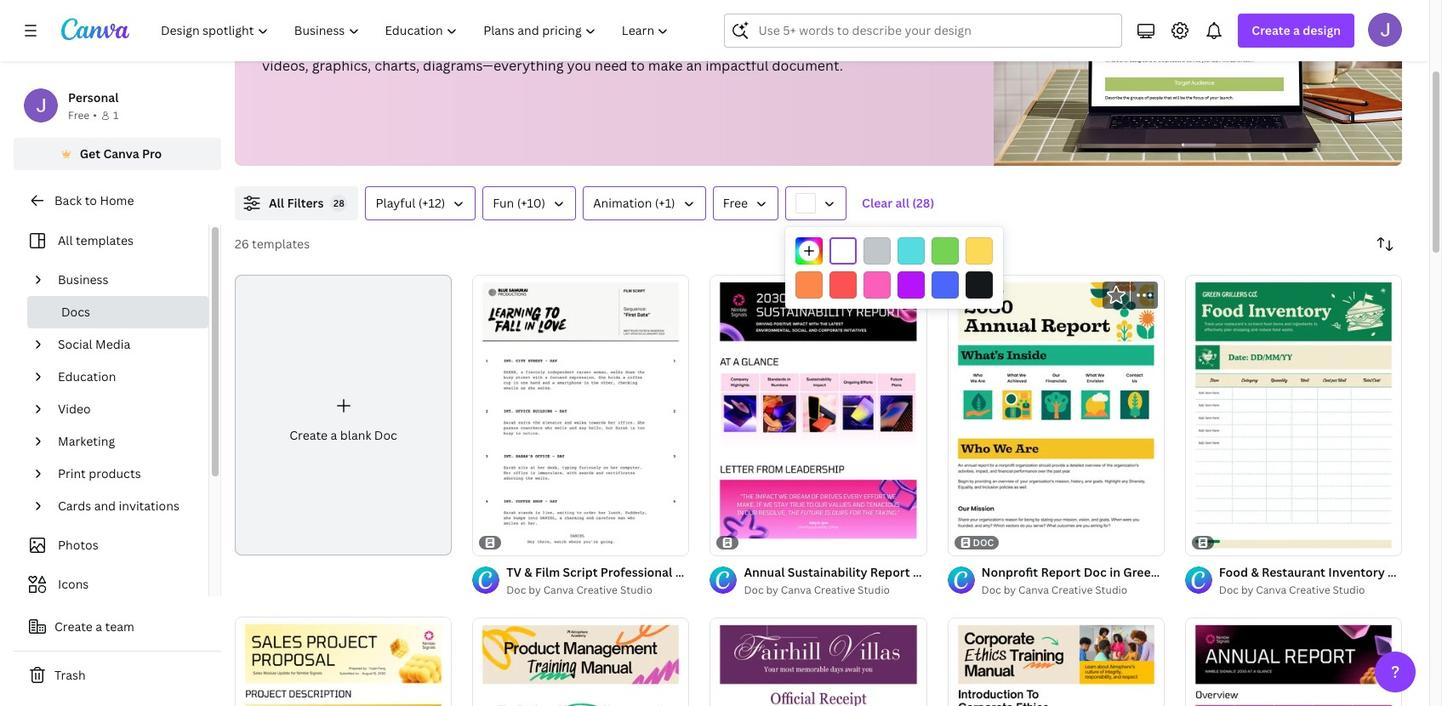 Task type: describe. For each thing, give the bounding box(es) containing it.
templates for all templates
[[76, 232, 134, 249]]

make beautiful visual documents with canva docs. design docs templates with photos, videos, graphics, charts, diagrams—everything you need to make an impactful document.
[[262, 34, 844, 75]]

print products
[[58, 466, 141, 482]]

26
[[235, 236, 249, 252]]

all
[[896, 195, 910, 211]]

make
[[648, 56, 683, 75]]

doc by canva creative studio link for corporate ethics training manual professional doc in yellow orange green playful professional style image
[[982, 582, 1165, 599]]

doc by canva creative studio for product management training manual professional doc in yellow green pink playful professional style image doc by canva creative studio link
[[507, 583, 653, 598]]

marketing link
[[51, 426, 198, 458]]

create for create a design
[[1252, 22, 1291, 38]]

need
[[595, 56, 628, 75]]

26 templates
[[235, 236, 310, 252]]

#4a66fb image
[[932, 272, 959, 299]]

28 filter options selected element
[[331, 195, 348, 212]]

Sort by button
[[1369, 227, 1403, 261]]

a for design
[[1294, 22, 1301, 38]]

doc by canva creative studio link for product management training manual professional doc in yellow green pink playful professional style image
[[507, 582, 690, 599]]

all for all templates
[[58, 232, 73, 249]]

fun (+10)
[[493, 195, 546, 211]]

free •
[[68, 108, 97, 123]]

doc for annual sustainability report professional doc in black pink purple tactile 3d style image
[[744, 583, 764, 598]]

(28)
[[913, 195, 935, 211]]

creative for doc by canva creative studio link related to general annual report professional doc in black pink purple tactile 3d style 'image'
[[1290, 583, 1331, 598]]

invitations
[[119, 498, 179, 514]]

trash link
[[14, 659, 221, 693]]

create for create a blank doc
[[290, 427, 328, 444]]

#ffffff image
[[830, 237, 857, 265]]

social
[[58, 336, 92, 352]]

education
[[58, 369, 116, 385]]

#fe884c image
[[796, 272, 823, 299]]

back to home link
[[14, 184, 221, 218]]

animation (+1)
[[593, 195, 676, 211]]

general annual report professional doc in black pink purple tactile 3d style image
[[1186, 618, 1403, 707]]

canva inside button
[[103, 146, 139, 162]]

photos,
[[781, 34, 831, 53]]

make
[[262, 34, 297, 53]]

create a design
[[1252, 22, 1342, 38]]

annual sustainability report professional doc in black pink purple tactile 3d style image
[[710, 275, 927, 556]]

doc for food & restaurant inventory doc in green cream bold nostalgia style image
[[1220, 583, 1239, 598]]

to inside make beautiful visual documents with canva docs. design docs templates with photos, videos, graphics, charts, diagrams—everything you need to make an impactful document.
[[631, 56, 645, 75]]

get
[[80, 146, 100, 162]]

home
[[100, 192, 134, 209]]

icons
[[58, 576, 89, 592]]

•
[[93, 108, 97, 123]]

#fd5152 image
[[830, 272, 857, 299]]

canva for annual sustainability report professional doc in black pink purple tactile 3d style image
[[781, 583, 812, 598]]

food & restaurant inventory doc in green cream bold nostalgia style image
[[1186, 275, 1403, 556]]

creative for product management training manual professional doc in yellow green pink playful professional style image doc by canva creative studio link
[[577, 583, 618, 598]]

create a team button
[[14, 610, 221, 644]]

diagrams—everything
[[423, 56, 564, 75]]

canva inside make beautiful visual documents with canva docs. design docs templates with photos, videos, graphics, charts, diagrams—everything you need to make an impactful document.
[[513, 34, 554, 53]]

free button
[[713, 186, 779, 220]]

education link
[[51, 361, 198, 393]]

social media
[[58, 336, 131, 352]]

by for doc by canva creative studio link related to general annual report professional doc in black pink purple tactile 3d style 'image'
[[1242, 583, 1254, 598]]

back to home
[[54, 192, 134, 209]]

animation (+1) button
[[583, 186, 706, 220]]

print
[[58, 466, 86, 482]]

creative for hotel receipt doc in purple cream vintage cinematica style image's doc by canva creative studio link
[[814, 583, 856, 598]]

#c1c6cb image
[[864, 237, 891, 265]]

28
[[334, 197, 345, 209]]

blank
[[340, 427, 371, 444]]

add a new color image
[[796, 237, 823, 265]]

print products link
[[51, 458, 198, 490]]

#fe884c image
[[796, 272, 823, 299]]

create a design button
[[1239, 14, 1355, 48]]

animation
[[593, 195, 652, 211]]

tv & film script professional doc in black and white agnostic style image
[[473, 275, 690, 556]]

studio for hotel receipt doc in purple cream vintage cinematica style image
[[858, 583, 890, 598]]

trash
[[54, 667, 86, 684]]

#ffffff image
[[830, 237, 857, 265]]

doc
[[973, 536, 994, 549]]

#c1c6cb image
[[864, 237, 891, 265]]

all templates link
[[24, 225, 198, 257]]

doc inside "link"
[[374, 427, 397, 444]]

doc for nonprofit report doc in green yellow orange flat geometric style image
[[982, 583, 1002, 598]]

1 vertical spatial to
[[85, 192, 97, 209]]

#55dbe0 image
[[898, 237, 925, 265]]

Search search field
[[759, 14, 1112, 47]]

by for hotel receipt doc in purple cream vintage cinematica style image's doc by canva creative studio link
[[767, 583, 779, 598]]

charts,
[[375, 56, 420, 75]]

create a blank doc
[[290, 427, 397, 444]]

graphics,
[[312, 56, 371, 75]]

docs.
[[557, 34, 594, 53]]

playful (+12) button
[[366, 186, 476, 220]]

video
[[58, 401, 91, 417]]

fun
[[493, 195, 514, 211]]

by for product management training manual professional doc in yellow green pink playful professional style image doc by canva creative studio link
[[529, 583, 541, 598]]

a for blank
[[331, 427, 337, 444]]

clear all (28) button
[[854, 186, 943, 220]]

fun (+10) button
[[483, 186, 576, 220]]

beautiful
[[300, 34, 359, 53]]

videos,
[[262, 56, 309, 75]]

design
[[597, 34, 642, 53]]

creative for corporate ethics training manual professional doc in yellow orange green playful professional style image's doc by canva creative studio link
[[1052, 583, 1093, 598]]

photos link
[[24, 529, 198, 562]]

and
[[94, 498, 116, 514]]

all filters
[[269, 195, 324, 211]]

free for free •
[[68, 108, 90, 123]]

clear
[[862, 195, 893, 211]]



Task type: locate. For each thing, give the bounding box(es) containing it.
2 horizontal spatial a
[[1294, 22, 1301, 38]]

doc by canva creative studio up product management training manual professional doc in yellow green pink playful professional style image
[[507, 583, 653, 598]]

a left team
[[96, 619, 102, 635]]

3 creative from the left
[[1052, 583, 1093, 598]]

0 vertical spatial a
[[1294, 22, 1301, 38]]

None search field
[[725, 14, 1123, 48]]

1 vertical spatial free
[[723, 195, 748, 211]]

#74d353 image
[[932, 237, 959, 265]]

a left design
[[1294, 22, 1301, 38]]

creative up general annual report professional doc in black pink purple tactile 3d style 'image'
[[1290, 583, 1331, 598]]

#74d353 image
[[932, 237, 959, 265]]

#fed958 image
[[966, 237, 993, 265]]

get canva pro
[[80, 146, 162, 162]]

canva left the docs.
[[513, 34, 554, 53]]

0 horizontal spatial to
[[85, 192, 97, 209]]

create down icons
[[54, 619, 93, 635]]

playful
[[376, 195, 416, 211]]

back
[[54, 192, 82, 209]]

add a new color image
[[796, 237, 823, 265]]

doc for tv & film script professional doc in black and white agnostic style image
[[507, 583, 526, 598]]

business
[[58, 272, 109, 288]]

doc by canva creative studio link up general annual report professional doc in black pink purple tactile 3d style 'image'
[[1220, 582, 1403, 599]]

free
[[68, 108, 90, 123], [723, 195, 748, 211]]

doc by canva creative studio up hotel receipt doc in purple cream vintage cinematica style image
[[744, 583, 890, 598]]

3 studio from the left
[[1096, 583, 1128, 598]]

#fed958 image
[[966, 237, 993, 265]]

an
[[686, 56, 702, 75]]

0 vertical spatial to
[[631, 56, 645, 75]]

#fd5ebb image
[[864, 272, 891, 299], [864, 272, 891, 299]]

free inside button
[[723, 195, 748, 211]]

0 horizontal spatial a
[[96, 619, 102, 635]]

templates for 26 templates
[[252, 236, 310, 252]]

studio for general annual report professional doc in black pink purple tactile 3d style 'image'
[[1333, 583, 1366, 598]]

by
[[529, 583, 541, 598], [767, 583, 779, 598], [1004, 583, 1016, 598], [1242, 583, 1254, 598]]

1 horizontal spatial all
[[269, 195, 284, 211]]

doc by canva creative studio for hotel receipt doc in purple cream vintage cinematica style image's doc by canva creative studio link
[[744, 583, 890, 598]]

0 horizontal spatial create
[[54, 619, 93, 635]]

0 horizontal spatial all
[[58, 232, 73, 249]]

free right (+1)
[[723, 195, 748, 211]]

1 with from the left
[[481, 34, 510, 53]]

pro
[[142, 146, 162, 162]]

templates
[[680, 34, 746, 53], [76, 232, 134, 249], [252, 236, 310, 252]]

#4a66fb image
[[932, 272, 959, 299]]

0 vertical spatial free
[[68, 108, 90, 123]]

4 studio from the left
[[1333, 583, 1366, 598]]

canva up corporate ethics training manual professional doc in yellow orange green playful professional style image
[[1019, 583, 1050, 598]]

a for team
[[96, 619, 102, 635]]

jacob simon image
[[1369, 13, 1403, 47]]

create inside dropdown button
[[1252, 22, 1291, 38]]

4 doc by canva creative studio link from the left
[[1220, 582, 1403, 599]]

get canva pro button
[[14, 138, 221, 170]]

create left design
[[1252, 22, 1291, 38]]

doc by canva creative studio link up corporate ethics training manual professional doc in yellow orange green playful professional style image
[[982, 582, 1165, 599]]

create left blank on the bottom left of page
[[290, 427, 328, 444]]

documents
[[404, 34, 478, 53]]

doc by canva creative studio up general annual report professional doc in black pink purple tactile 3d style 'image'
[[1220, 583, 1366, 598]]

products
[[89, 466, 141, 482]]

creative up hotel receipt doc in purple cream vintage cinematica style image
[[814, 583, 856, 598]]

0 horizontal spatial free
[[68, 108, 90, 123]]

(+12)
[[419, 195, 445, 211]]

doc by canva creative studio for doc by canva creative studio link related to general annual report professional doc in black pink purple tactile 3d style 'image'
[[1220, 583, 1366, 598]]

filters
[[287, 195, 324, 211]]

with
[[481, 34, 510, 53], [749, 34, 778, 53]]

2 vertical spatial a
[[96, 619, 102, 635]]

templates right 26
[[252, 236, 310, 252]]

canva up hotel receipt doc in purple cream vintage cinematica style image
[[781, 583, 812, 598]]

1 creative from the left
[[577, 583, 618, 598]]

with up the impactful
[[749, 34, 778, 53]]

canva for nonprofit report doc in green yellow orange flat geometric style image
[[1019, 583, 1050, 598]]

#ffffff image
[[796, 193, 816, 214], [796, 193, 816, 214]]

top level navigation element
[[150, 14, 684, 48]]

creative up product management training manual professional doc in yellow green pink playful professional style image
[[577, 583, 618, 598]]

2 horizontal spatial create
[[1252, 22, 1291, 38]]

create a blank doc element
[[235, 275, 452, 556]]

all left filters
[[269, 195, 284, 211]]

(+1)
[[655, 195, 676, 211]]

1 horizontal spatial free
[[723, 195, 748, 211]]

media
[[95, 336, 131, 352]]

create a team
[[54, 619, 134, 635]]

hotel receipt doc in purple cream vintage cinematica style image
[[710, 618, 927, 707]]

1 doc by canva creative studio link from the left
[[507, 582, 690, 599]]

doc by canva creative studio link for hotel receipt doc in purple cream vintage cinematica style image
[[744, 582, 927, 599]]

cards
[[58, 498, 91, 514]]

you
[[567, 56, 592, 75]]

1 studio from the left
[[620, 583, 653, 598]]

doc by canva creative studio link up hotel receipt doc in purple cream vintage cinematica style image
[[744, 582, 927, 599]]

#55dbe0 image
[[898, 237, 925, 265]]

1 horizontal spatial create
[[290, 427, 328, 444]]

studio
[[620, 583, 653, 598], [858, 583, 890, 598], [1096, 583, 1128, 598], [1333, 583, 1366, 598]]

a inside dropdown button
[[1294, 22, 1301, 38]]

2 horizontal spatial templates
[[680, 34, 746, 53]]

clear all (28)
[[862, 195, 935, 211]]

icons link
[[24, 569, 198, 601]]

canva left pro
[[103, 146, 139, 162]]

create a blank doc link
[[235, 275, 452, 556]]

personal
[[68, 89, 119, 106]]

2 doc by canva creative studio from the left
[[744, 583, 890, 598]]

3 by from the left
[[1004, 583, 1016, 598]]

#15181b image
[[966, 272, 993, 299], [966, 272, 993, 299]]

1 doc by canva creative studio from the left
[[507, 583, 653, 598]]

social media link
[[51, 329, 198, 361]]

to right back
[[85, 192, 97, 209]]

(+10)
[[517, 195, 546, 211]]

all down back
[[58, 232, 73, 249]]

1 horizontal spatial with
[[749, 34, 778, 53]]

playful (+12)
[[376, 195, 445, 211]]

studio for corporate ethics training manual professional doc in yellow orange green playful professional style image
[[1096, 583, 1128, 598]]

doc by canva creative studio
[[507, 583, 653, 598], [744, 583, 890, 598], [982, 583, 1128, 598], [1220, 583, 1366, 598]]

all
[[269, 195, 284, 211], [58, 232, 73, 249]]

2 by from the left
[[767, 583, 779, 598]]

design
[[1303, 22, 1342, 38]]

0 horizontal spatial with
[[481, 34, 510, 53]]

0 horizontal spatial templates
[[76, 232, 134, 249]]

2 with from the left
[[749, 34, 778, 53]]

2 doc by canva creative studio link from the left
[[744, 582, 927, 599]]

canva up product management training manual professional doc in yellow green pink playful professional style image
[[544, 583, 574, 598]]

with up diagrams—everything
[[481, 34, 510, 53]]

doc by canva creative studio link for general annual report professional doc in black pink purple tactile 3d style 'image'
[[1220, 582, 1403, 599]]

#b612fb image
[[898, 272, 925, 299], [898, 272, 925, 299]]

document.
[[772, 56, 844, 75]]

corporate ethics training manual professional doc in yellow orange green playful professional style image
[[948, 618, 1165, 707]]

studio for product management training manual professional doc in yellow green pink playful professional style image
[[620, 583, 653, 598]]

canva for food & restaurant inventory doc in green cream bold nostalgia style image
[[1257, 583, 1287, 598]]

create
[[1252, 22, 1291, 38], [290, 427, 328, 444], [54, 619, 93, 635]]

1 by from the left
[[529, 583, 541, 598]]

canva
[[513, 34, 554, 53], [103, 146, 139, 162], [544, 583, 574, 598], [781, 583, 812, 598], [1019, 583, 1050, 598], [1257, 583, 1287, 598]]

product management training manual professional doc in yellow green pink playful professional style image
[[473, 618, 690, 707]]

3 doc by canva creative studio from the left
[[982, 583, 1128, 598]]

1
[[113, 108, 119, 123]]

doc
[[374, 427, 397, 444], [507, 583, 526, 598], [744, 583, 764, 598], [982, 583, 1002, 598], [1220, 583, 1239, 598]]

video link
[[51, 393, 198, 426]]

cards and invitations link
[[51, 490, 198, 523]]

business link
[[51, 264, 198, 296]]

doc by canva creative studio link up product management training manual professional doc in yellow green pink playful professional style image
[[507, 582, 690, 599]]

3 doc by canva creative studio link from the left
[[982, 582, 1165, 599]]

to right "need" in the top left of the page
[[631, 56, 645, 75]]

doc by canva creative studio up corporate ethics training manual professional doc in yellow orange green playful professional style image
[[982, 583, 1128, 598]]

4 by from the left
[[1242, 583, 1254, 598]]

cards and invitations
[[58, 498, 179, 514]]

templates up the an at the top of the page
[[680, 34, 746, 53]]

2 studio from the left
[[858, 583, 890, 598]]

sales project proposal professional doc in yellow white pink tactile 3d style image
[[235, 617, 452, 707]]

impactful
[[706, 56, 769, 75]]

4 creative from the left
[[1290, 583, 1331, 598]]

#fd5152 image
[[830, 272, 857, 299]]

2 vertical spatial create
[[54, 619, 93, 635]]

to
[[631, 56, 645, 75], [85, 192, 97, 209]]

1 horizontal spatial templates
[[252, 236, 310, 252]]

1 vertical spatial a
[[331, 427, 337, 444]]

a inside "link"
[[331, 427, 337, 444]]

creative up corporate ethics training manual professional doc in yellow orange green playful professional style image
[[1052, 583, 1093, 598]]

4 doc by canva creative studio from the left
[[1220, 583, 1366, 598]]

1 horizontal spatial to
[[631, 56, 645, 75]]

a left blank on the bottom left of page
[[331, 427, 337, 444]]

all templates
[[58, 232, 134, 249]]

create inside "link"
[[290, 427, 328, 444]]

canva for tv & film script professional doc in black and white agnostic style image
[[544, 583, 574, 598]]

a inside button
[[96, 619, 102, 635]]

create for create a team
[[54, 619, 93, 635]]

visual
[[363, 34, 401, 53]]

team
[[105, 619, 134, 635]]

canva up general annual report professional doc in black pink purple tactile 3d style 'image'
[[1257, 583, 1287, 598]]

free left •
[[68, 108, 90, 123]]

templates down back to home
[[76, 232, 134, 249]]

doc by canva creative studio link
[[507, 582, 690, 599], [744, 582, 927, 599], [982, 582, 1165, 599], [1220, 582, 1403, 599]]

2 creative from the left
[[814, 583, 856, 598]]

creative
[[577, 583, 618, 598], [814, 583, 856, 598], [1052, 583, 1093, 598], [1290, 583, 1331, 598]]

1 vertical spatial create
[[290, 427, 328, 444]]

all for all filters
[[269, 195, 284, 211]]

templates inside make beautiful visual documents with canva docs. design docs templates with photos, videos, graphics, charts, diagrams—everything you need to make an impactful document.
[[680, 34, 746, 53]]

1 vertical spatial all
[[58, 232, 73, 249]]

by for corporate ethics training manual professional doc in yellow orange green playful professional style image's doc by canva creative studio link
[[1004, 583, 1016, 598]]

docs
[[61, 304, 90, 320]]

1 horizontal spatial a
[[331, 427, 337, 444]]

photos
[[58, 537, 99, 553]]

free for free
[[723, 195, 748, 211]]

nonprofit report doc in green yellow orange flat geometric style image
[[948, 275, 1165, 556]]

doc by canva creative studio for corporate ethics training manual professional doc in yellow orange green playful professional style image's doc by canva creative studio link
[[982, 583, 1128, 598]]

0 vertical spatial create
[[1252, 22, 1291, 38]]

docs
[[645, 34, 676, 53]]

marketing
[[58, 433, 115, 449]]

0 vertical spatial all
[[269, 195, 284, 211]]

create inside button
[[54, 619, 93, 635]]



Task type: vqa. For each thing, say whether or not it's contained in the screenshot.
Pexels's from
no



